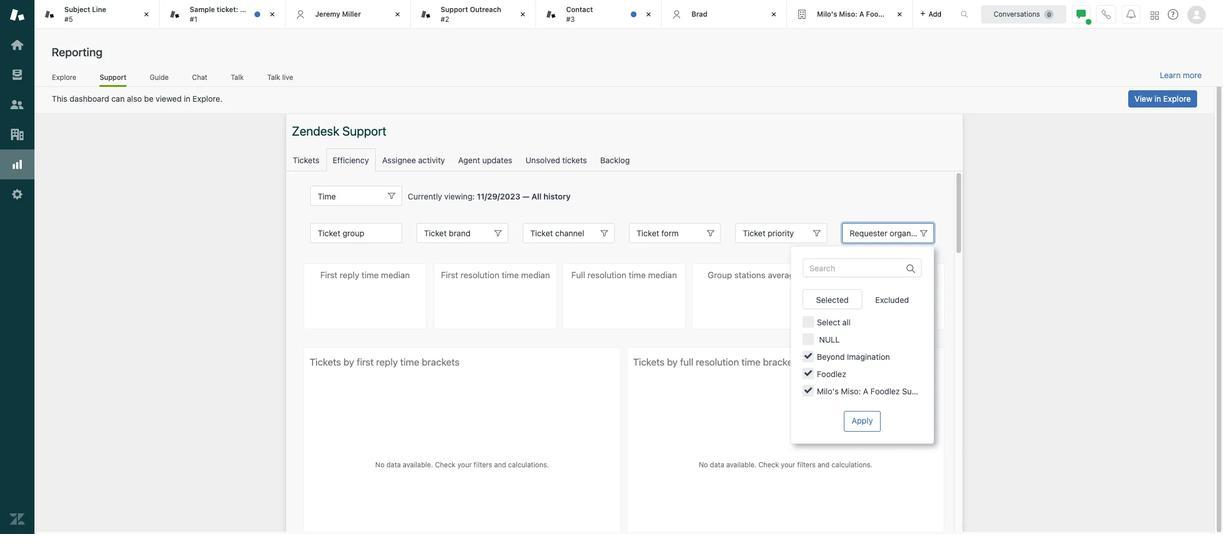 Task type: locate. For each thing, give the bounding box(es) containing it.
also
[[127, 94, 142, 103]]

organizations image
[[10, 127, 25, 142]]

explore inside button
[[1164, 94, 1192, 103]]

1 talk from the left
[[231, 73, 244, 81]]

jeremy miller
[[315, 10, 361, 18]]

can
[[111, 94, 125, 103]]

brad
[[692, 10, 708, 18]]

zendesk support image
[[10, 7, 25, 22]]

tab
[[34, 0, 160, 29], [160, 0, 291, 29], [411, 0, 537, 29], [537, 0, 662, 29]]

4 close image from the left
[[769, 9, 780, 20]]

1 horizontal spatial support
[[441, 5, 468, 14]]

milo's miso: a foodlez subsidiary
[[818, 10, 931, 18]]

close image for the brad tab
[[769, 9, 780, 20]]

explore up this
[[52, 73, 76, 81]]

2 close image from the left
[[392, 9, 404, 20]]

in
[[184, 94, 190, 103], [1155, 94, 1162, 103]]

close image for tab containing subject line
[[141, 9, 153, 20]]

talk left live
[[267, 73, 280, 81]]

talk for talk
[[231, 73, 244, 81]]

explore
[[52, 73, 76, 81], [1164, 94, 1192, 103]]

talk
[[231, 73, 244, 81], [267, 73, 280, 81]]

in right view
[[1155, 94, 1162, 103]]

close image inside jeremy miller tab
[[392, 9, 404, 20]]

0 vertical spatial explore
[[52, 73, 76, 81]]

2 in from the left
[[1155, 94, 1162, 103]]

tab containing subject line
[[34, 0, 160, 29]]

close image left #1
[[141, 9, 153, 20]]

1 close image from the left
[[267, 9, 278, 20]]

guide link
[[150, 73, 169, 85]]

conversations
[[994, 9, 1041, 18]]

2 tab from the left
[[160, 0, 291, 29]]

1 vertical spatial support
[[100, 73, 127, 81]]

close image left brad
[[643, 9, 655, 20]]

close image right meet
[[267, 9, 278, 20]]

milo's miso: a foodlez subsidiary tab
[[788, 0, 931, 29]]

customers image
[[10, 97, 25, 112]]

talk right chat
[[231, 73, 244, 81]]

3 close image from the left
[[894, 9, 906, 20]]

support outreach #2
[[441, 5, 502, 23]]

foodlez
[[867, 10, 893, 18]]

sample ticket: meet the ticket #1
[[190, 5, 291, 23]]

0 horizontal spatial talk
[[231, 73, 244, 81]]

4 tab from the left
[[537, 0, 662, 29]]

close image right "foodlez"
[[894, 9, 906, 20]]

talk link
[[231, 73, 244, 85]]

line
[[92, 5, 106, 14]]

reporting image
[[10, 157, 25, 172]]

1 vertical spatial explore
[[1164, 94, 1192, 103]]

1 horizontal spatial explore
[[1164, 94, 1192, 103]]

jeremy miller tab
[[286, 0, 411, 29]]

talk for talk live
[[267, 73, 280, 81]]

close image right outreach
[[518, 9, 529, 20]]

viewed
[[156, 94, 182, 103]]

main element
[[0, 0, 34, 534]]

close image
[[141, 9, 153, 20], [392, 9, 404, 20], [643, 9, 655, 20], [769, 9, 780, 20]]

miller
[[342, 10, 361, 18]]

3 tab from the left
[[411, 0, 537, 29]]

1 close image from the left
[[141, 9, 153, 20]]

brad tab
[[662, 0, 788, 29]]

zendesk products image
[[1151, 11, 1160, 19]]

close image for tab containing support outreach
[[518, 9, 529, 20]]

#1
[[190, 15, 197, 23]]

1 tab from the left
[[34, 0, 160, 29]]

0 vertical spatial support
[[441, 5, 468, 14]]

explore.
[[193, 94, 223, 103]]

close image
[[267, 9, 278, 20], [518, 9, 529, 20], [894, 9, 906, 20]]

1 horizontal spatial in
[[1155, 94, 1162, 103]]

get help image
[[1169, 9, 1179, 20]]

2 horizontal spatial close image
[[894, 9, 906, 20]]

tabs tab list
[[34, 0, 949, 29]]

talk live
[[267, 73, 293, 81]]

subject line #5
[[64, 5, 106, 23]]

0 horizontal spatial in
[[184, 94, 190, 103]]

guide
[[150, 73, 169, 81]]

support inside support outreach #2
[[441, 5, 468, 14]]

support up can in the left of the page
[[100, 73, 127, 81]]

tab containing support outreach
[[411, 0, 537, 29]]

admin image
[[10, 187, 25, 202]]

1 horizontal spatial close image
[[518, 9, 529, 20]]

1 horizontal spatial talk
[[267, 73, 280, 81]]

tab containing contact
[[537, 0, 662, 29]]

subsidiary
[[895, 10, 931, 18]]

support up #2
[[441, 5, 468, 14]]

button displays agent's chat status as online. image
[[1077, 9, 1087, 19]]

in right viewed
[[184, 94, 190, 103]]

notifications image
[[1127, 9, 1137, 19]]

learn more link
[[1161, 70, 1203, 80]]

outreach
[[470, 5, 502, 14]]

zendesk image
[[10, 512, 25, 527]]

close image inside milo's miso: a foodlez subsidiary tab
[[894, 9, 906, 20]]

2 close image from the left
[[518, 9, 529, 20]]

jeremy
[[315, 10, 340, 18]]

explore down learn more link
[[1164, 94, 1192, 103]]

support
[[441, 5, 468, 14], [100, 73, 127, 81]]

contact #3
[[567, 5, 593, 23]]

close image left milo's on the right top of the page
[[769, 9, 780, 20]]

2 talk from the left
[[267, 73, 280, 81]]

close image right miller
[[392, 9, 404, 20]]

0 horizontal spatial support
[[100, 73, 127, 81]]

explore link
[[52, 73, 77, 85]]

support link
[[100, 73, 127, 87]]

0 horizontal spatial close image
[[267, 9, 278, 20]]

close image inside the brad tab
[[769, 9, 780, 20]]

dashboard
[[70, 94, 109, 103]]



Task type: vqa. For each thing, say whether or not it's contained in the screenshot.
Talk live link
yes



Task type: describe. For each thing, give the bounding box(es) containing it.
views image
[[10, 67, 25, 82]]

#5
[[64, 15, 73, 23]]

in inside button
[[1155, 94, 1162, 103]]

close image for milo's miso: a foodlez subsidiary tab
[[894, 9, 906, 20]]

a
[[860, 10, 865, 18]]

talk live link
[[267, 73, 294, 85]]

add button
[[913, 0, 949, 28]]

tab containing sample ticket: meet the ticket
[[160, 0, 291, 29]]

ticket:
[[217, 5, 238, 14]]

chat
[[192, 73, 208, 81]]

view in explore button
[[1129, 90, 1198, 108]]

subject
[[64, 5, 90, 14]]

learn
[[1161, 70, 1182, 80]]

meet
[[240, 5, 257, 14]]

3 close image from the left
[[643, 9, 655, 20]]

view in explore
[[1135, 94, 1192, 103]]

#3
[[567, 15, 575, 23]]

support for support outreach #2
[[441, 5, 468, 14]]

learn more
[[1161, 70, 1203, 80]]

ticket
[[272, 5, 291, 14]]

support for support
[[100, 73, 127, 81]]

1 in from the left
[[184, 94, 190, 103]]

be
[[144, 94, 154, 103]]

milo's
[[818, 10, 838, 18]]

miso:
[[840, 10, 858, 18]]

this dashboard can also be viewed in explore.
[[52, 94, 223, 103]]

contact
[[567, 5, 593, 14]]

view
[[1135, 94, 1153, 103]]

#2
[[441, 15, 449, 23]]

close image for jeremy miller tab
[[392, 9, 404, 20]]

add
[[929, 9, 942, 18]]

reporting
[[52, 45, 103, 59]]

the
[[259, 5, 270, 14]]

get started image
[[10, 37, 25, 52]]

0 horizontal spatial explore
[[52, 73, 76, 81]]

live
[[282, 73, 293, 81]]

chat link
[[192, 73, 208, 85]]

this
[[52, 94, 67, 103]]

conversations button
[[982, 5, 1067, 23]]

more
[[1184, 70, 1203, 80]]

sample
[[190, 5, 215, 14]]



